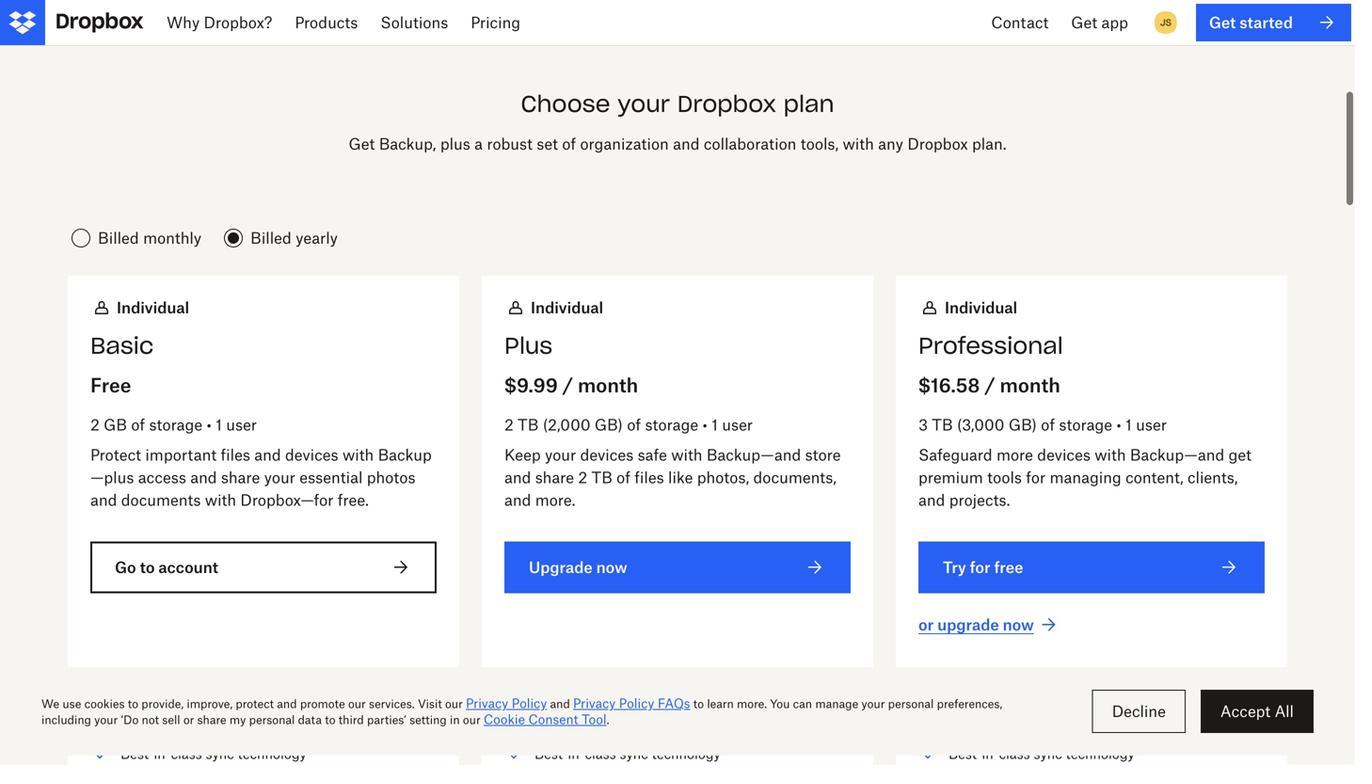 Task type: vqa. For each thing, say whether or not it's contained in the screenshot.
requests
no



Task type: locate. For each thing, give the bounding box(es) containing it.
2 horizontal spatial highlights
[[950, 668, 1015, 684]]

3 • from the left
[[1116, 415, 1121, 434]]

get app
[[1071, 13, 1128, 32]]

2 horizontal spatial plan highlights
[[918, 668, 1015, 684]]

1 devices from the left
[[285, 445, 338, 464]]

0 horizontal spatial •
[[207, 415, 211, 434]]

0 horizontal spatial technology
[[238, 746, 306, 762]]

0 horizontal spatial best-
[[120, 746, 154, 762]]

billed left monthly
[[98, 228, 139, 247]]

tb inside keep your devices safe with backup—and store and share 2 tb of files like photos, documents, and more.
[[591, 468, 612, 486]]

1 for plus
[[711, 415, 718, 434]]

2 horizontal spatial storage
[[1059, 415, 1112, 434]]

1 horizontal spatial automatically back up files and quickly recover with dropbox backup
[[534, 699, 828, 731]]

2 storage from the left
[[645, 415, 698, 434]]

backup,
[[379, 134, 436, 153]]

2 horizontal spatial tb
[[932, 415, 953, 434]]

gb) up more
[[1009, 415, 1037, 434]]

with inside keep your devices safe with backup—and store and share 2 tb of files like photos, documents, and more.
[[671, 445, 702, 464]]

1 horizontal spatial best-in-class sync technology
[[534, 746, 720, 762]]

2 plan from the left
[[504, 668, 533, 684]]

3 storage from the left
[[1059, 415, 1112, 434]]

1 recover from the left
[[368, 699, 414, 715]]

projects.
[[949, 491, 1010, 509]]

0 horizontal spatial backup—and
[[707, 445, 801, 464]]

1 horizontal spatial get
[[1071, 13, 1097, 32]]

1 in- from the left
[[154, 746, 171, 762]]

plan highlights for basic
[[90, 668, 187, 684]]

best-
[[120, 746, 154, 762], [534, 746, 568, 762], [949, 746, 982, 762]]

user up the content,
[[1136, 415, 1167, 434]]

month for plus
[[578, 374, 638, 397]]

highlights for basic
[[122, 668, 187, 684]]

of down '2 tb (2,000 gb) of storage • 1 user'
[[616, 468, 630, 486]]

0 horizontal spatial for
[[970, 558, 990, 576]]

3 sync from the left
[[1034, 746, 1062, 762]]

1
[[216, 415, 222, 434], [711, 415, 718, 434], [1125, 415, 1132, 434]]

1 horizontal spatial backup—and
[[1130, 445, 1224, 464]]

2 share from the left
[[535, 468, 574, 486]]

2 horizontal spatial user
[[1136, 415, 1167, 434]]

1 horizontal spatial for
[[1026, 468, 1046, 486]]

1 vertical spatial for
[[970, 558, 990, 576]]

upgrade now link
[[504, 541, 851, 593]]

3 recover from the left
[[1196, 699, 1242, 715]]

month
[[578, 374, 638, 397], [1000, 374, 1060, 397]]

1 horizontal spatial /
[[984, 374, 995, 397]]

3 highlights from the left
[[950, 668, 1015, 684]]

0 horizontal spatial share
[[221, 468, 260, 486]]

/
[[562, 374, 573, 397], [984, 374, 995, 397]]

2 horizontal spatial recover
[[1196, 699, 1242, 715]]

0 vertical spatial for
[[1026, 468, 1046, 486]]

0 horizontal spatial back
[[211, 699, 241, 715]]

1 horizontal spatial quickly
[[734, 699, 779, 715]]

1 up photos,
[[711, 415, 718, 434]]

0 horizontal spatial class
[[171, 746, 202, 762]]

gb) right (2,000
[[595, 415, 623, 434]]

2 horizontal spatial sync
[[1034, 746, 1062, 762]]

month up '2 tb (2,000 gb) of storage • 1 user'
[[578, 374, 638, 397]]

1 horizontal spatial month
[[1000, 374, 1060, 397]]

of up safeguard more devices with backup—and get premium tools for managing content, clients, and projects.
[[1041, 415, 1055, 434]]

0 horizontal spatial individual
[[117, 298, 189, 316]]

plan highlights
[[90, 668, 187, 684], [504, 668, 601, 684], [918, 668, 1015, 684]]

2 horizontal spatial automatically
[[949, 699, 1035, 715]]

billed for billed monthly
[[98, 228, 139, 247]]

1 backup—and from the left
[[707, 445, 801, 464]]

sync
[[206, 746, 234, 762], [620, 746, 648, 762], [1034, 746, 1062, 762]]

• up photos,
[[702, 415, 707, 434]]

safeguard more devices with backup—and get premium tools for managing content, clients, and projects.
[[918, 445, 1251, 509]]

1 horizontal spatial tb
[[591, 468, 612, 486]]

(3,000
[[957, 415, 1005, 434]]

free
[[994, 558, 1023, 576]]

2 automatically back up files and quickly recover with dropbox backup from the left
[[534, 699, 828, 731]]

0 horizontal spatial your
[[264, 468, 295, 486]]

• up important
[[207, 415, 211, 434]]

technology for basic
[[238, 746, 306, 762]]

0 horizontal spatial storage
[[149, 415, 202, 434]]

of right 'gb'
[[131, 415, 145, 434]]

in-
[[154, 746, 171, 762], [568, 746, 585, 762], [982, 746, 999, 762]]

devices up managing
[[1037, 445, 1091, 464]]

2 horizontal spatial back
[[1039, 699, 1069, 715]]

1 horizontal spatial gb)
[[1009, 415, 1037, 434]]

2 in- from the left
[[568, 746, 585, 762]]

professional
[[918, 331, 1063, 360]]

monthly
[[143, 228, 201, 247]]

0 horizontal spatial automatically back up files and quickly recover with dropbox backup
[[120, 699, 414, 731]]

1 up important
[[216, 415, 222, 434]]

get for get app
[[1071, 13, 1097, 32]]

1 best-in-class sync technology from the left
[[120, 746, 306, 762]]

of inside keep your devices safe with backup—and store and share 2 tb of files like photos, documents, and more.
[[616, 468, 630, 486]]

quickly
[[320, 699, 365, 715], [734, 699, 779, 715], [1148, 699, 1193, 715]]

storage for plus
[[645, 415, 698, 434]]

billed left yearly
[[250, 228, 292, 247]]

back
[[211, 699, 241, 715], [625, 699, 655, 715], [1039, 699, 1069, 715]]

of
[[562, 134, 576, 153], [131, 415, 145, 434], [627, 415, 641, 434], [1041, 415, 1055, 434], [616, 468, 630, 486]]

more.
[[535, 491, 575, 509]]

0 horizontal spatial up
[[244, 699, 260, 715]]

billed
[[98, 228, 139, 247], [250, 228, 292, 247]]

backup—and up photos,
[[707, 445, 801, 464]]

your up dropbox—for
[[264, 468, 295, 486]]

get
[[1229, 445, 1251, 464]]

0 horizontal spatial tb
[[518, 415, 539, 434]]

storage up managing
[[1059, 415, 1112, 434]]

2 inside keep your devices safe with backup—and store and share 2 tb of files like photos, documents, and more.
[[578, 468, 587, 486]]

pricing
[[471, 13, 520, 32]]

get left app
[[1071, 13, 1097, 32]]

None radio
[[68, 223, 205, 253], [220, 223, 342, 253], [68, 223, 205, 253], [220, 223, 342, 253]]

0 horizontal spatial 2
[[90, 415, 100, 434]]

1 horizontal spatial 1
[[711, 415, 718, 434]]

1 share from the left
[[221, 468, 260, 486]]

$9.99
[[504, 374, 558, 397]]

0 horizontal spatial highlights
[[122, 668, 187, 684]]

—plus
[[90, 468, 134, 486]]

go to account
[[115, 558, 218, 576]]

for
[[1026, 468, 1046, 486], [970, 558, 990, 576]]

3 class from the left
[[999, 746, 1030, 762]]

1 month from the left
[[578, 374, 638, 397]]

0 horizontal spatial sync
[[206, 746, 234, 762]]

3 devices from the left
[[1037, 445, 1091, 464]]

essential
[[299, 468, 363, 486]]

technology for plus
[[652, 746, 720, 762]]

1 horizontal spatial highlights
[[536, 668, 601, 684]]

3 user from the left
[[1136, 415, 1167, 434]]

1 / from the left
[[562, 374, 573, 397]]

3 quickly from the left
[[1148, 699, 1193, 715]]

1 horizontal spatial in-
[[568, 746, 585, 762]]

or upgrade now link
[[918, 614, 1060, 636]]

0 horizontal spatial best-in-class sync technology
[[120, 746, 306, 762]]

1 horizontal spatial plan highlights
[[504, 668, 601, 684]]

devices for plus
[[580, 445, 634, 464]]

2 recover from the left
[[782, 699, 828, 715]]

1 horizontal spatial billed
[[250, 228, 292, 247]]

gb)
[[595, 415, 623, 434], [1009, 415, 1037, 434]]

2 horizontal spatial get
[[1209, 13, 1236, 31]]

devices inside keep your devices safe with backup—and store and share 2 tb of files like photos, documents, and more.
[[580, 445, 634, 464]]

share
[[221, 468, 260, 486], [535, 468, 574, 486]]

tb up keep
[[518, 415, 539, 434]]

2 best-in-class sync technology from the left
[[534, 746, 720, 762]]

1 horizontal spatial recover
[[782, 699, 828, 715]]

2 highlights from the left
[[536, 668, 601, 684]]

2 horizontal spatial your
[[617, 89, 670, 118]]

1 technology from the left
[[238, 746, 306, 762]]

automatically for plus
[[534, 699, 621, 715]]

3 tb (3,000 gb) of storage • 1 user
[[918, 415, 1167, 434]]

2 horizontal spatial •
[[1116, 415, 1121, 434]]

0 horizontal spatial gb)
[[595, 415, 623, 434]]

/ down professional
[[984, 374, 995, 397]]

app
[[1101, 13, 1128, 32]]

and
[[673, 134, 700, 153], [254, 445, 281, 464], [190, 468, 217, 486], [504, 468, 531, 486], [90, 491, 117, 509], [504, 491, 531, 509], [918, 491, 945, 509], [293, 699, 317, 715], [707, 699, 731, 715], [1121, 699, 1145, 715]]

your inside keep your devices safe with backup—and store and share 2 tb of files like photos, documents, and more.
[[545, 445, 576, 464]]

1 vertical spatial your
[[545, 445, 576, 464]]

3 individual from the left
[[945, 298, 1017, 316]]

1 plan from the left
[[90, 668, 118, 684]]

share inside protect important files and devices with backup —plus access and share your essential photos and documents with dropbox—for free.
[[221, 468, 260, 486]]

2 month from the left
[[1000, 374, 1060, 397]]

0 vertical spatial now
[[596, 558, 627, 576]]

to
[[140, 558, 155, 576]]

get inside dropdown button
[[1071, 13, 1097, 32]]

your up the organization
[[617, 89, 670, 118]]

1 horizontal spatial best-
[[534, 746, 568, 762]]

/ for plus
[[562, 374, 573, 397]]

2 billed from the left
[[250, 228, 292, 247]]

share up dropbox—for
[[221, 468, 260, 486]]

1 horizontal spatial user
[[722, 415, 753, 434]]

2 horizontal spatial devices
[[1037, 445, 1091, 464]]

0 horizontal spatial recover
[[368, 699, 414, 715]]

2 user from the left
[[722, 415, 753, 434]]

recover
[[368, 699, 414, 715], [782, 699, 828, 715], [1196, 699, 1242, 715]]

2 horizontal spatial 2
[[578, 468, 587, 486]]

0 horizontal spatial in-
[[154, 746, 171, 762]]

storage up important
[[149, 415, 202, 434]]

2 1 from the left
[[711, 415, 718, 434]]

why dropbox?
[[167, 13, 272, 32]]

storage up safe
[[645, 415, 698, 434]]

3 1 from the left
[[1125, 415, 1132, 434]]

2 technology from the left
[[652, 746, 720, 762]]

automatically back up files and quickly recover with dropbox backup for plus
[[534, 699, 828, 731]]

dropbox—for
[[240, 491, 333, 509]]

basic
[[90, 331, 154, 360]]

up
[[244, 699, 260, 715], [658, 699, 674, 715], [1072, 699, 1088, 715]]

2 class from the left
[[585, 746, 616, 762]]

0 horizontal spatial plan
[[90, 668, 118, 684]]

/ for professional
[[984, 374, 995, 397]]

get
[[1209, 13, 1236, 31], [1071, 13, 1097, 32], [349, 134, 375, 153]]

/ right $9.99
[[562, 374, 573, 397]]

get left started
[[1209, 13, 1236, 31]]

1 horizontal spatial now
[[1003, 615, 1034, 634]]

2 horizontal spatial up
[[1072, 699, 1088, 715]]

1 highlights from the left
[[122, 668, 187, 684]]

recover for basic
[[368, 699, 414, 715]]

3 automatically from the left
[[949, 699, 1035, 715]]

your down (2,000
[[545, 445, 576, 464]]

2 quickly from the left
[[734, 699, 779, 715]]

1 gb) from the left
[[595, 415, 623, 434]]

0 horizontal spatial quickly
[[320, 699, 365, 715]]

0 vertical spatial your
[[617, 89, 670, 118]]

2 individual from the left
[[531, 298, 603, 316]]

2 • from the left
[[702, 415, 707, 434]]

2 automatically from the left
[[534, 699, 621, 715]]

up for basic
[[244, 699, 260, 715]]

0 horizontal spatial user
[[226, 415, 257, 434]]

with
[[843, 134, 874, 153], [342, 445, 374, 464], [671, 445, 702, 464], [1095, 445, 1126, 464], [205, 491, 236, 509], [120, 715, 148, 731], [534, 715, 562, 731], [949, 715, 976, 731]]

plan for plus
[[504, 668, 533, 684]]

share up more.
[[535, 468, 574, 486]]

2 horizontal spatial in-
[[982, 746, 999, 762]]

1 horizontal spatial technology
[[652, 746, 720, 762]]

get left backup,
[[349, 134, 375, 153]]

2 sync from the left
[[620, 746, 648, 762]]

billed for billed yearly
[[250, 228, 292, 247]]

access
[[138, 468, 186, 486]]

premium
[[918, 468, 983, 486]]

2 gb) from the left
[[1009, 415, 1037, 434]]

2 down (2,000
[[578, 468, 587, 486]]

1 up from the left
[[244, 699, 260, 715]]

1 quickly from the left
[[320, 699, 365, 715]]

2 horizontal spatial automatically back up files and quickly recover with dropbox backup
[[949, 699, 1242, 731]]

technology
[[238, 746, 306, 762], [652, 746, 720, 762], [1066, 746, 1135, 762]]

backup—and up the content,
[[1130, 445, 1224, 464]]

2 horizontal spatial quickly
[[1148, 699, 1193, 715]]

1 horizontal spatial plan
[[504, 668, 533, 684]]

2 backup—and from the left
[[1130, 445, 1224, 464]]

1 horizontal spatial storage
[[645, 415, 698, 434]]

2 horizontal spatial best-
[[949, 746, 982, 762]]

up for plus
[[658, 699, 674, 715]]

1 vertical spatial now
[[1003, 615, 1034, 634]]

individual up basic in the left of the page
[[117, 298, 189, 316]]

try
[[943, 558, 966, 576]]

backup
[[378, 445, 432, 464], [208, 715, 255, 731], [622, 715, 669, 731], [1036, 715, 1083, 731]]

0 horizontal spatial month
[[578, 374, 638, 397]]

2 best- from the left
[[534, 746, 568, 762]]

1 horizontal spatial automatically
[[534, 699, 621, 715]]

2 / from the left
[[984, 374, 995, 397]]

plan
[[90, 668, 118, 684], [504, 668, 533, 684], [918, 668, 947, 684]]

2 vertical spatial your
[[264, 468, 295, 486]]

js
[[1160, 16, 1171, 28]]

get started link
[[1196, 4, 1351, 41]]

individual
[[117, 298, 189, 316], [531, 298, 603, 316], [945, 298, 1017, 316]]

free.
[[338, 491, 369, 509]]

individual for basic
[[117, 298, 189, 316]]

2 horizontal spatial plan
[[918, 668, 947, 684]]

files
[[221, 445, 250, 464], [634, 468, 664, 486], [264, 699, 290, 715], [678, 699, 704, 715], [1092, 699, 1118, 715]]

2 horizontal spatial 1
[[1125, 415, 1132, 434]]

2 plan highlights from the left
[[504, 668, 601, 684]]

protect important files and devices with backup —plus access and share your essential photos and documents with dropbox—for free.
[[90, 445, 432, 509]]

backup—and
[[707, 445, 801, 464], [1130, 445, 1224, 464]]

2 horizontal spatial individual
[[945, 298, 1017, 316]]

$9.99 / month
[[504, 374, 638, 397]]

tb right 3
[[932, 415, 953, 434]]

best-in-class sync technology
[[120, 746, 306, 762], [534, 746, 720, 762], [949, 746, 1135, 762]]

backup—and inside safeguard more devices with backup—and get premium tools for managing content, clients, and projects.
[[1130, 445, 1224, 464]]

0 horizontal spatial automatically
[[120, 699, 207, 715]]

your
[[617, 89, 670, 118], [545, 445, 576, 464], [264, 468, 295, 486]]

user up protect important files and devices with backup —plus access and share your essential photos and documents with dropbox—for free.
[[226, 415, 257, 434]]

user for professional
[[1136, 415, 1167, 434]]

get for get started
[[1209, 13, 1236, 31]]

1 up the content,
[[1125, 415, 1132, 434]]

devices down '2 tb (2,000 gb) of storage • 1 user'
[[580, 445, 634, 464]]

1 class from the left
[[171, 746, 202, 762]]

started
[[1240, 13, 1293, 31]]

products
[[295, 13, 358, 32]]

important
[[145, 445, 217, 464]]

1 individual from the left
[[117, 298, 189, 316]]

0 horizontal spatial devices
[[285, 445, 338, 464]]

0 horizontal spatial 1
[[216, 415, 222, 434]]

0 horizontal spatial get
[[349, 134, 375, 153]]

2 back from the left
[[625, 699, 655, 715]]

1 horizontal spatial sync
[[620, 746, 648, 762]]

2 left 'gb'
[[90, 415, 100, 434]]

individual up professional
[[945, 298, 1017, 316]]

automatically back up files and quickly recover with dropbox backup
[[120, 699, 414, 731], [534, 699, 828, 731], [949, 699, 1242, 731]]

2 horizontal spatial class
[[999, 746, 1030, 762]]

2 horizontal spatial best-in-class sync technology
[[949, 746, 1135, 762]]

individual for professional
[[945, 298, 1017, 316]]

1 automatically back up files and quickly recover with dropbox backup from the left
[[120, 699, 414, 731]]

2 horizontal spatial technology
[[1066, 746, 1135, 762]]

js button
[[1151, 8, 1181, 38]]

1 billed from the left
[[98, 228, 139, 247]]

best-in-class sync technology for plus
[[534, 746, 720, 762]]

1 1 from the left
[[216, 415, 222, 434]]

or upgrade now
[[918, 615, 1034, 634]]

3 in- from the left
[[982, 746, 999, 762]]

devices inside safeguard more devices with backup—and get premium tools for managing content, clients, and projects.
[[1037, 445, 1091, 464]]

0 horizontal spatial billed
[[98, 228, 139, 247]]

• for plus
[[702, 415, 707, 434]]

• up managing
[[1116, 415, 1121, 434]]

keep your devices safe with backup—and store and share 2 tb of files like photos, documents, and more.
[[504, 445, 841, 509]]

2 for plus
[[504, 415, 514, 434]]

try for free link
[[918, 541, 1265, 593]]

1 horizontal spatial your
[[545, 445, 576, 464]]

user up photos,
[[722, 415, 753, 434]]

1 best- from the left
[[120, 746, 154, 762]]

2 up from the left
[[658, 699, 674, 715]]

class for basic
[[171, 746, 202, 762]]

devices up essential
[[285, 445, 338, 464]]

1 plan highlights from the left
[[90, 668, 187, 684]]

0 horizontal spatial plan highlights
[[90, 668, 187, 684]]

individual up plus
[[531, 298, 603, 316]]

devices inside protect important files and devices with backup —plus access and share your essential photos and documents with dropbox—for free.
[[285, 445, 338, 464]]

1 automatically from the left
[[120, 699, 207, 715]]

1 horizontal spatial back
[[625, 699, 655, 715]]

1 sync from the left
[[206, 746, 234, 762]]

1 horizontal spatial class
[[585, 746, 616, 762]]

gb) for plus
[[595, 415, 623, 434]]

1 horizontal spatial •
[[702, 415, 707, 434]]

month up 3 tb (3,000 gb) of storage • 1 user at the right bottom of page
[[1000, 374, 1060, 397]]

class for plus
[[585, 746, 616, 762]]

0 horizontal spatial /
[[562, 374, 573, 397]]

1 horizontal spatial 2
[[504, 415, 514, 434]]

any
[[878, 134, 903, 153]]

tb down '2 tb (2,000 gb) of storage • 1 user'
[[591, 468, 612, 486]]

for right try
[[970, 558, 990, 576]]

1 back from the left
[[211, 699, 241, 715]]

1 horizontal spatial share
[[535, 468, 574, 486]]

1 horizontal spatial individual
[[531, 298, 603, 316]]

safeguard
[[918, 445, 992, 464]]

1 horizontal spatial up
[[658, 699, 674, 715]]

1 horizontal spatial devices
[[580, 445, 634, 464]]

2
[[90, 415, 100, 434], [504, 415, 514, 434], [578, 468, 587, 486]]

2 devices from the left
[[580, 445, 634, 464]]

2 up keep
[[504, 415, 514, 434]]

user
[[226, 415, 257, 434], [722, 415, 753, 434], [1136, 415, 1167, 434]]

for down more
[[1026, 468, 1046, 486]]

go
[[115, 558, 136, 576]]

billed yearly
[[250, 228, 338, 247]]



Task type: describe. For each thing, give the bounding box(es) containing it.
best- for plus
[[534, 746, 568, 762]]

2 tb (2,000 gb) of storage • 1 user
[[504, 415, 753, 434]]

choose your dropbox plan
[[521, 89, 834, 118]]

your inside protect important files and devices with backup —plus access and share your essential photos and documents with dropbox—for free.
[[264, 468, 295, 486]]

safe
[[638, 445, 667, 464]]

plan
[[783, 89, 834, 118]]

solutions button
[[369, 0, 459, 45]]

documents,
[[753, 468, 836, 486]]

tools
[[987, 468, 1022, 486]]

get for get backup, plus a robust set of organization and collaboration tools, with any dropbox plan.
[[349, 134, 375, 153]]

sync for plus
[[620, 746, 648, 762]]

2 gb of storage • 1 user
[[90, 415, 257, 434]]

plus
[[440, 134, 470, 153]]

organization
[[580, 134, 669, 153]]

highlights for plus
[[536, 668, 601, 684]]

documents
[[121, 491, 201, 509]]

plus
[[504, 331, 553, 360]]

tb for professional
[[932, 415, 953, 434]]

more
[[996, 445, 1033, 464]]

plan highlights for plus
[[504, 668, 601, 684]]

upgrade now
[[529, 558, 627, 576]]

gb
[[104, 415, 127, 434]]

recover for plus
[[782, 699, 828, 715]]

best- for basic
[[120, 746, 154, 762]]

3
[[918, 415, 928, 434]]

upgrade
[[529, 558, 593, 576]]

of up safe
[[627, 415, 641, 434]]

$16.58 / month
[[918, 374, 1060, 397]]

and inside safeguard more devices with backup—and get premium tools for managing content, clients, and projects.
[[918, 491, 945, 509]]

collaboration
[[704, 134, 796, 153]]

in- for plus
[[568, 746, 585, 762]]

3 plan from the left
[[918, 668, 947, 684]]

3 best-in-class sync technology from the left
[[949, 746, 1135, 762]]

photos,
[[697, 468, 749, 486]]

get started
[[1209, 13, 1293, 31]]

files inside protect important files and devices with backup —plus access and share your essential photos and documents with dropbox—for free.
[[221, 445, 250, 464]]

2 for basic
[[90, 415, 100, 434]]

dropbox?
[[204, 13, 272, 32]]

solutions
[[380, 13, 448, 32]]

1 user from the left
[[226, 415, 257, 434]]

devices for professional
[[1037, 445, 1091, 464]]

• for professional
[[1116, 415, 1121, 434]]

month for professional
[[1000, 374, 1060, 397]]

keep
[[504, 445, 541, 464]]

files inside keep your devices safe with backup—and store and share 2 tb of files like photos, documents, and more.
[[634, 468, 664, 486]]

your for keep
[[545, 445, 576, 464]]

backup—and inside keep your devices safe with backup—and store and share 2 tb of files like photos, documents, and more.
[[707, 445, 801, 464]]

contact button
[[980, 0, 1060, 45]]

robust
[[487, 134, 532, 153]]

protect
[[90, 445, 141, 464]]

photos
[[367, 468, 415, 486]]

pricing link
[[459, 0, 532, 45]]

choose
[[521, 89, 610, 118]]

contact
[[991, 13, 1049, 32]]

gb) for professional
[[1009, 415, 1037, 434]]

share inside keep your devices safe with backup—and store and share 2 tb of files like photos, documents, and more.
[[535, 468, 574, 486]]

set
[[537, 134, 558, 153]]

content,
[[1126, 468, 1183, 486]]

store
[[805, 445, 841, 464]]

$16.58
[[918, 374, 980, 397]]

3 up from the left
[[1072, 699, 1088, 715]]

3 back from the left
[[1039, 699, 1069, 715]]

or
[[918, 615, 934, 634]]

best-in-class sync technology for basic
[[120, 746, 306, 762]]

0 horizontal spatial now
[[596, 558, 627, 576]]

sync for basic
[[206, 746, 234, 762]]

1 • from the left
[[207, 415, 211, 434]]

3 best- from the left
[[949, 746, 982, 762]]

free
[[90, 374, 131, 397]]

automatically back up files and quickly recover with dropbox backup for basic
[[120, 699, 414, 731]]

in- for basic
[[154, 746, 171, 762]]

why dropbox? button
[[155, 0, 284, 45]]

a
[[474, 134, 483, 153]]

tb for plus
[[518, 415, 539, 434]]

go to account link
[[90, 541, 437, 593]]

3 technology from the left
[[1066, 746, 1135, 762]]

clients,
[[1188, 468, 1238, 486]]

try for free
[[943, 558, 1023, 576]]

quickly for plus
[[734, 699, 779, 715]]

your for choose
[[617, 89, 670, 118]]

products button
[[284, 0, 369, 45]]

storage for professional
[[1059, 415, 1112, 434]]

individual for plus
[[531, 298, 603, 316]]

upgrade
[[937, 615, 999, 634]]

quickly for basic
[[320, 699, 365, 715]]

back for basic
[[211, 699, 241, 715]]

why
[[167, 13, 200, 32]]

tools,
[[801, 134, 839, 153]]

back for plus
[[625, 699, 655, 715]]

of right set
[[562, 134, 576, 153]]

backup inside protect important files and devices with backup —plus access and share your essential photos and documents with dropbox—for free.
[[378, 445, 432, 464]]

account
[[158, 558, 218, 576]]

1 for professional
[[1125, 415, 1132, 434]]

get backup, plus a robust set of organization and collaboration tools, with any dropbox plan.
[[349, 134, 1006, 153]]

plan for basic
[[90, 668, 118, 684]]

like
[[668, 468, 693, 486]]

get app button
[[1060, 0, 1139, 45]]

(2,000
[[543, 415, 591, 434]]

user for plus
[[722, 415, 753, 434]]

for inside safeguard more devices with backup—and get premium tools for managing content, clients, and projects.
[[1026, 468, 1046, 486]]

yearly
[[296, 228, 338, 247]]

with inside safeguard more devices with backup—and get premium tools for managing content, clients, and projects.
[[1095, 445, 1126, 464]]

billed monthly
[[98, 228, 201, 247]]

managing
[[1050, 468, 1121, 486]]

3 plan highlights from the left
[[918, 668, 1015, 684]]

3 automatically back up files and quickly recover with dropbox backup from the left
[[949, 699, 1242, 731]]

plan.
[[972, 134, 1006, 153]]

automatically for basic
[[120, 699, 207, 715]]

1 storage from the left
[[149, 415, 202, 434]]



